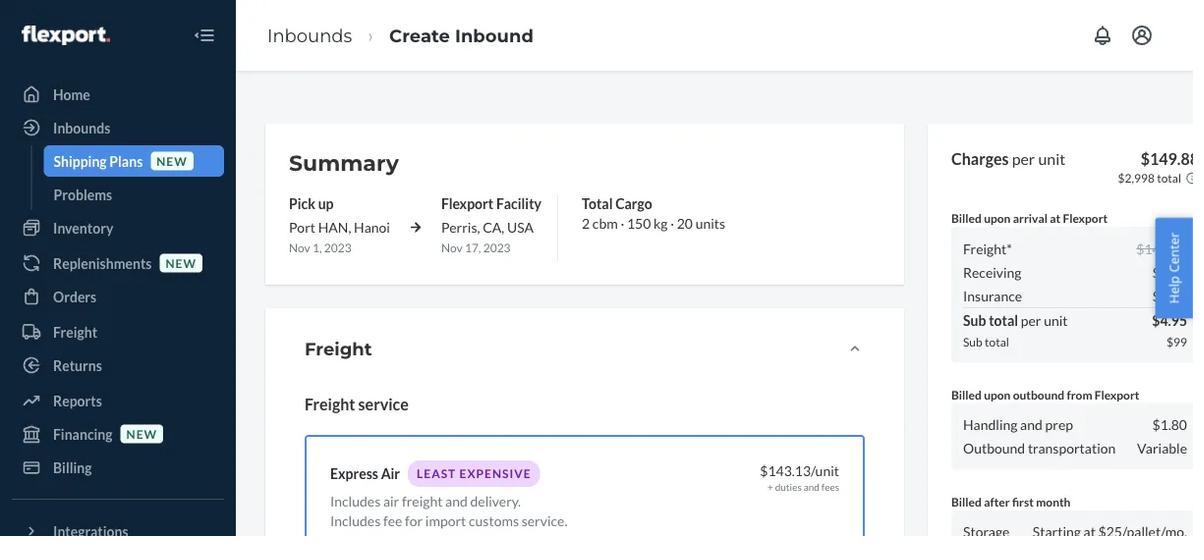 Task type: locate. For each thing, give the bounding box(es) containing it.
1 vertical spatial sub
[[963, 335, 983, 350]]

handling
[[963, 417, 1018, 433]]

total down the $149.88
[[1157, 171, 1182, 185]]

least expensive
[[417, 467, 531, 481]]

nov inside flexport facility perris, ca, usa nov 17, 2023
[[441, 240, 463, 255]]

1 vertical spatial billed
[[952, 388, 982, 402]]

sub
[[963, 312, 986, 329], [963, 335, 983, 350]]

and inside includes air freight and delivery. includes fee for import customs service.
[[445, 493, 468, 510]]

and inside the $143.13 /unit + duties and fees
[[804, 481, 820, 493]]

upon for freight*
[[984, 211, 1011, 226]]

1 upon from the top
[[984, 211, 1011, 226]]

1 horizontal spatial $143.13
[[1137, 240, 1188, 257]]

2
[[582, 215, 590, 232]]

summary
[[289, 149, 399, 176]]

2 nov from the left
[[441, 240, 463, 255]]

0 vertical spatial sub
[[963, 312, 986, 329]]

outbound
[[963, 440, 1026, 457]]

0 horizontal spatial $143.13
[[760, 462, 811, 479]]

nov inside pick up port han, hanoi nov 1, 2023
[[289, 240, 310, 255]]

flexport up perris,
[[441, 196, 494, 212]]

nov left 17,
[[441, 240, 463, 255]]

2 vertical spatial total
[[985, 335, 1009, 350]]

1 billed from the top
[[952, 211, 982, 226]]

freight*
[[963, 240, 1012, 257]]

inbounds inside breadcrumbs navigation
[[267, 24, 352, 46]]

includes left fee
[[330, 513, 381, 529]]

$143.13 up $2.70
[[1137, 240, 1188, 257]]

1 vertical spatial includes
[[330, 513, 381, 529]]

3 billed from the top
[[952, 495, 982, 509]]

/unit
[[811, 462, 840, 479]]

new right 'plans'
[[157, 154, 188, 168]]

flexport right from
[[1095, 388, 1140, 402]]

pick
[[289, 196, 316, 212]]

total down sub total per unit
[[985, 335, 1009, 350]]

ca,
[[483, 219, 505, 236]]

1 horizontal spatial inbounds link
[[267, 24, 352, 46]]

nov left 1,
[[289, 240, 310, 255]]

per right charges
[[1012, 149, 1036, 168]]

0 horizontal spatial nov
[[289, 240, 310, 255]]

0 horizontal spatial 2023
[[324, 240, 352, 255]]

2 2023 from the left
[[483, 240, 511, 255]]

0 vertical spatial inbounds
[[267, 24, 352, 46]]

usa
[[507, 219, 534, 236]]

·
[[621, 215, 624, 232], [671, 215, 674, 232]]

service
[[358, 395, 409, 414]]

reports link
[[12, 385, 224, 417]]

financing
[[53, 426, 113, 443]]

· left 150
[[621, 215, 624, 232]]

inbounds
[[267, 24, 352, 46], [53, 119, 110, 136]]

billed
[[952, 211, 982, 226], [952, 388, 982, 402], [952, 495, 982, 509]]

includes down express
[[330, 493, 381, 510]]

at
[[1050, 211, 1061, 226]]

1 includes from the top
[[330, 493, 381, 510]]

unit up billed upon outbound from flexport
[[1044, 312, 1068, 329]]

flexport right at
[[1063, 211, 1108, 226]]

1 vertical spatial unit
[[1044, 312, 1068, 329]]

unit
[[1039, 149, 1066, 168], [1044, 312, 1068, 329]]

0 vertical spatial includes
[[330, 493, 381, 510]]

prep
[[1046, 417, 1073, 433]]

billed up freight*
[[952, 211, 982, 226]]

2 upon from the top
[[984, 388, 1011, 402]]

2 sub from the top
[[963, 335, 983, 350]]

$143.13 for $143.13 /unit + duties and fees
[[760, 462, 811, 479]]

1 2023 from the left
[[324, 240, 352, 255]]

includes
[[330, 493, 381, 510], [330, 513, 381, 529]]

least
[[417, 467, 456, 481]]

new up the 'orders' link
[[166, 256, 197, 270]]

billed for handling and prep
[[952, 388, 982, 402]]

billed left after
[[952, 495, 982, 509]]

new down 'reports' link
[[126, 427, 157, 441]]

port
[[289, 219, 316, 236]]

sub total per unit
[[963, 312, 1068, 329]]

new for shipping plans
[[157, 154, 188, 168]]

2023
[[324, 240, 352, 255], [483, 240, 511, 255]]

and left fees
[[804, 481, 820, 493]]

1 vertical spatial total
[[989, 312, 1019, 329]]

orders link
[[12, 281, 224, 313]]

1 vertical spatial $143.13
[[760, 462, 811, 479]]

sub for sub total
[[963, 335, 983, 350]]

reports
[[53, 393, 102, 409]]

inbounds link
[[267, 24, 352, 46], [12, 112, 224, 144]]

first
[[1012, 495, 1034, 509]]

inventory
[[53, 220, 113, 236]]

import
[[426, 513, 466, 529]]

help center button
[[1156, 218, 1193, 319]]

per down "insurance"
[[1021, 312, 1042, 329]]

home
[[53, 86, 90, 103]]

fee
[[383, 513, 402, 529]]

help center
[[1165, 233, 1183, 304]]

0 horizontal spatial inbounds link
[[12, 112, 224, 144]]

0 vertical spatial total
[[1157, 171, 1182, 185]]

+
[[768, 481, 773, 493]]

upon up handling
[[984, 388, 1011, 402]]

1 horizontal spatial nov
[[441, 240, 463, 255]]

0 horizontal spatial ·
[[621, 215, 624, 232]]

2023 inside pick up port han, hanoi nov 1, 2023
[[324, 240, 352, 255]]

upon up freight*
[[984, 211, 1011, 226]]

flexport
[[441, 196, 494, 212], [1063, 211, 1108, 226], [1095, 388, 1140, 402]]

total cargo 2 cbm · 150 kg · 20 units
[[582, 196, 726, 232]]

open account menu image
[[1131, 24, 1154, 47]]

1 horizontal spatial inbounds
[[267, 24, 352, 46]]

1 · from the left
[[621, 215, 624, 232]]

delivery.
[[470, 493, 521, 510]]

and up outbound transportation
[[1021, 417, 1043, 433]]

month
[[1036, 495, 1071, 509]]

2023 down han,
[[324, 240, 352, 255]]

2 horizontal spatial and
[[1021, 417, 1043, 433]]

freight service
[[305, 395, 409, 414]]

0 vertical spatial new
[[157, 154, 188, 168]]

1 horizontal spatial ·
[[671, 215, 674, 232]]

unit up at
[[1039, 149, 1066, 168]]

1 vertical spatial inbounds link
[[12, 112, 224, 144]]

1,
[[313, 240, 322, 255]]

1 vertical spatial inbounds
[[53, 119, 110, 136]]

and up import
[[445, 493, 468, 510]]

1 vertical spatial new
[[166, 256, 197, 270]]

2 billed from the top
[[952, 388, 982, 402]]

receiving
[[963, 264, 1022, 281]]

0 vertical spatial billed
[[952, 211, 982, 226]]

2 vertical spatial new
[[126, 427, 157, 441]]

150
[[627, 215, 651, 232]]

2 vertical spatial billed
[[952, 495, 982, 509]]

1 vertical spatial upon
[[984, 388, 1011, 402]]

sub down sub total per unit
[[963, 335, 983, 350]]

charges
[[952, 149, 1009, 168]]

handling and prep
[[963, 417, 1073, 433]]

1 sub from the top
[[963, 312, 986, 329]]

1 horizontal spatial 2023
[[483, 240, 511, 255]]

0 vertical spatial per
[[1012, 149, 1036, 168]]

sub up sub total
[[963, 312, 986, 329]]

$143.13
[[1137, 240, 1188, 257], [760, 462, 811, 479]]

for
[[405, 513, 423, 529]]

0 vertical spatial upon
[[984, 211, 1011, 226]]

20
[[677, 215, 693, 232]]

freight up freight service
[[305, 338, 372, 360]]

inventory link
[[12, 212, 224, 244]]

2023 inside flexport facility perris, ca, usa nov 17, 2023
[[483, 240, 511, 255]]

1 nov from the left
[[289, 240, 310, 255]]

· right kg
[[671, 215, 674, 232]]

billed upon outbound from flexport
[[952, 388, 1140, 402]]

kg
[[654, 215, 668, 232]]

per
[[1012, 149, 1036, 168], [1021, 312, 1042, 329]]

variable
[[1138, 440, 1188, 457]]

cargo
[[616, 196, 653, 212]]

and
[[1021, 417, 1043, 433], [804, 481, 820, 493], [445, 493, 468, 510]]

$2.70
[[1153, 264, 1188, 281]]

total down "insurance"
[[989, 312, 1019, 329]]

0 horizontal spatial and
[[445, 493, 468, 510]]

1 horizontal spatial and
[[804, 481, 820, 493]]

upon
[[984, 211, 1011, 226], [984, 388, 1011, 402]]

2023 down ca,
[[483, 240, 511, 255]]

billed up handling
[[952, 388, 982, 402]]

$143.13 up duties at bottom right
[[760, 462, 811, 479]]

new
[[157, 154, 188, 168], [166, 256, 197, 270], [126, 427, 157, 441]]

$143.13 inside the $143.13 /unit + duties and fees
[[760, 462, 811, 479]]

$2.25
[[1153, 288, 1188, 304]]

0 vertical spatial $143.13
[[1137, 240, 1188, 257]]

inbound
[[455, 24, 534, 46]]

total
[[1157, 171, 1182, 185], [989, 312, 1019, 329], [985, 335, 1009, 350]]



Task type: describe. For each thing, give the bounding box(es) containing it.
17,
[[465, 240, 481, 255]]

returns
[[53, 357, 102, 374]]

create
[[389, 24, 450, 46]]

plans
[[109, 153, 143, 170]]

2023 for han,
[[324, 240, 352, 255]]

0 vertical spatial unit
[[1039, 149, 1066, 168]]

sub for sub total per unit
[[963, 312, 986, 329]]

center
[[1165, 233, 1183, 273]]

up
[[318, 196, 334, 212]]

home link
[[12, 79, 224, 110]]

0 vertical spatial inbounds link
[[267, 24, 352, 46]]

hanoi
[[354, 219, 390, 236]]

$1.80
[[1153, 417, 1188, 433]]

$149.88
[[1141, 149, 1193, 168]]

billing
[[53, 460, 92, 476]]

total for $2,998 total
[[1157, 171, 1182, 185]]

transportation
[[1028, 440, 1116, 457]]

close navigation image
[[193, 24, 216, 47]]

arrival
[[1013, 211, 1048, 226]]

billed for freight*
[[952, 211, 982, 226]]

flexport logo image
[[22, 26, 110, 45]]

customs
[[469, 513, 519, 529]]

air
[[381, 466, 400, 483]]

breadcrumbs navigation
[[252, 7, 549, 64]]

2 includes from the top
[[330, 513, 381, 529]]

outbound transportation
[[963, 440, 1116, 457]]

0 horizontal spatial inbounds
[[53, 119, 110, 136]]

orders
[[53, 289, 97, 305]]

$4.95
[[1153, 312, 1188, 329]]

han,
[[318, 219, 351, 236]]

problems
[[54, 186, 112, 203]]

returns link
[[12, 350, 224, 381]]

pick up port han, hanoi nov 1, 2023
[[289, 196, 390, 255]]

nov for perris, ca, usa
[[441, 240, 463, 255]]

$2,998 total
[[1118, 171, 1182, 185]]

charges per unit
[[952, 149, 1066, 168]]

duties
[[775, 481, 802, 493]]

1 vertical spatial per
[[1021, 312, 1042, 329]]

open notifications image
[[1091, 24, 1115, 47]]

insurance
[[963, 288, 1022, 304]]

flexport for freight*
[[1063, 211, 1108, 226]]

help
[[1165, 276, 1183, 304]]

flexport for handling and prep
[[1095, 388, 1140, 402]]

service.
[[522, 513, 568, 529]]

air
[[383, 493, 399, 510]]

$143.13 for $143.13
[[1137, 240, 1188, 257]]

flexport facility perris, ca, usa nov 17, 2023
[[441, 196, 542, 255]]

create inbound
[[389, 24, 534, 46]]

freight up returns
[[53, 324, 97, 341]]

new for replenishments
[[166, 256, 197, 270]]

facility
[[496, 196, 542, 212]]

freight link
[[12, 317, 224, 348]]

shipping
[[54, 153, 107, 170]]

sub total
[[963, 335, 1009, 350]]

fees
[[822, 481, 840, 493]]

$143.13 /unit + duties and fees
[[760, 462, 840, 493]]

freight left the service
[[305, 395, 355, 414]]

new for financing
[[126, 427, 157, 441]]

total
[[582, 196, 613, 212]]

expensive
[[460, 467, 531, 481]]

replenishments
[[53, 255, 152, 272]]

total for sub total per unit
[[989, 312, 1019, 329]]

billed after first month
[[952, 495, 1071, 509]]

units
[[696, 215, 726, 232]]

express
[[330, 466, 378, 483]]

create inbound link
[[389, 24, 534, 46]]

billing link
[[12, 452, 224, 484]]

total for sub total
[[985, 335, 1009, 350]]

after
[[984, 495, 1010, 509]]

freight
[[402, 493, 443, 510]]

billed upon arrival at flexport
[[952, 211, 1108, 226]]

$99
[[1167, 335, 1188, 350]]

includes air freight and delivery. includes fee for import customs service.
[[330, 493, 568, 529]]

upon for handling and prep
[[984, 388, 1011, 402]]

shipping plans
[[54, 153, 143, 170]]

express air
[[330, 466, 400, 483]]

cbm
[[593, 215, 618, 232]]

$2,998
[[1118, 171, 1155, 185]]

2 · from the left
[[671, 215, 674, 232]]

perris,
[[441, 219, 480, 236]]

nov for port han, hanoi
[[289, 240, 310, 255]]

from
[[1067, 388, 1093, 402]]

2023 for ca,
[[483, 240, 511, 255]]

outbound
[[1013, 388, 1065, 402]]

flexport inside flexport facility perris, ca, usa nov 17, 2023
[[441, 196, 494, 212]]



Task type: vqa. For each thing, say whether or not it's contained in the screenshot.
Handling and prep Flexport
yes



